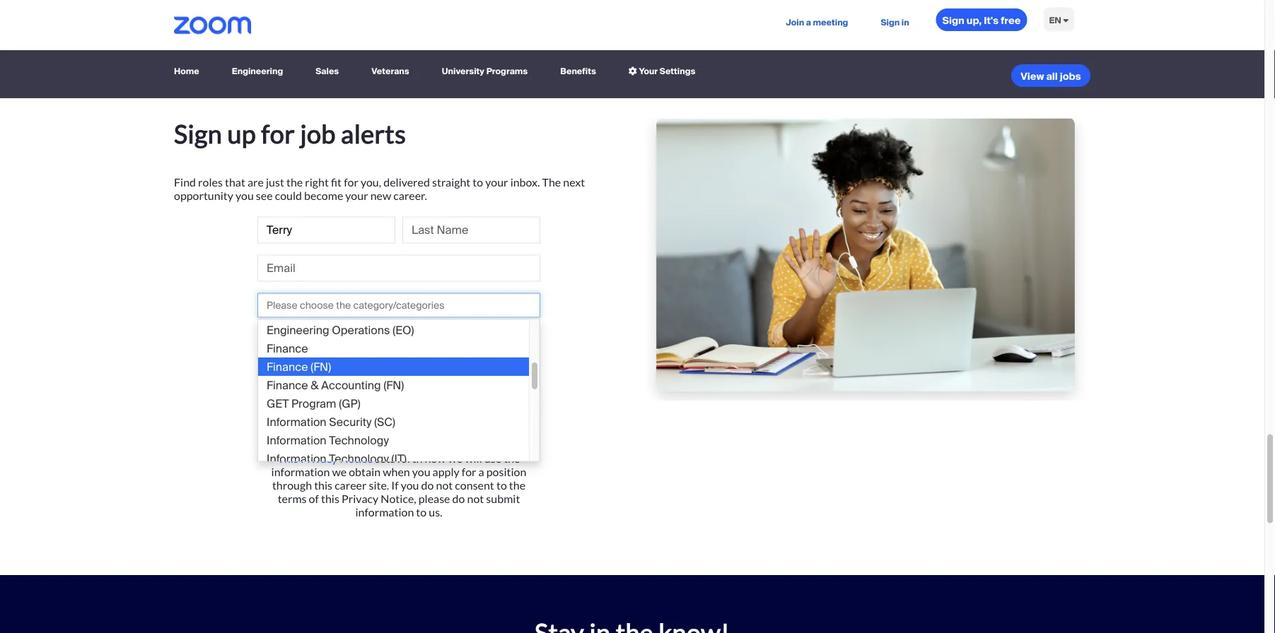 Task type: vqa. For each thing, say whether or not it's contained in the screenshot.
EN dropdown button
yes



Task type: describe. For each thing, give the bounding box(es) containing it.
submit
[[486, 492, 520, 506]]

are
[[247, 175, 264, 189]]

could
[[275, 189, 302, 203]]

1 horizontal spatial your
[[485, 175, 508, 189]]

delivered
[[383, 175, 430, 189]]

2 operations from the top
[[332, 323, 390, 337]]

find
[[174, 175, 196, 189]]

3 information from the top
[[267, 451, 326, 466]]

roles
[[198, 175, 223, 189]]

that
[[225, 175, 245, 189]]

we respect the privacy of candidates for employment. this privacy notice
[[266, 438, 531, 465]]

the right consent
[[509, 478, 526, 492]]

settings
[[660, 66, 695, 77]]

join a meeting link
[[780, 0, 854, 45]]

2 technology from the top
[[329, 451, 389, 466]]

security
[[329, 414, 372, 429]]

just
[[266, 175, 284, 189]]

the right use
[[504, 452, 520, 465]]

1 horizontal spatial do
[[452, 492, 465, 506]]

sign up, it's free
[[942, 14, 1021, 27]]

you,
[[361, 175, 381, 189]]

become
[[304, 189, 343, 203]]

sign up for job alerts
[[174, 118, 406, 149]]

caret down image
[[1063, 16, 1069, 24]]

terms
[[278, 492, 307, 506]]

sign in link
[[875, 0, 915, 45]]

alerts
[[341, 118, 406, 149]]

for inside we respect the privacy of candidates for employment. this privacy notice
[[450, 438, 465, 452]]

inbox.
[[510, 175, 540, 189]]

apply
[[433, 465, 459, 479]]

1 operations from the top
[[332, 304, 390, 319]]

sign for sign up for job alerts
[[174, 118, 222, 149]]

sales
[[316, 66, 339, 77]]

0 horizontal spatial your
[[345, 189, 368, 203]]

your
[[639, 66, 658, 77]]

sales link
[[310, 59, 345, 84]]

0 horizontal spatial to
[[416, 505, 427, 519]]

next
[[563, 175, 585, 189]]

free
[[1001, 14, 1021, 27]]

2 horizontal spatial to
[[496, 478, 507, 492]]

when
[[383, 465, 410, 479]]

view all jobs link
[[1011, 64, 1090, 87]]

forth
[[397, 452, 422, 465]]

privacy inside sets forth how we will use the information we obtain when you apply for a position through this career site. if you do not consent to the terms of this privacy notice, please do not submit information to us.
[[342, 492, 379, 506]]

jobs
[[1060, 70, 1081, 83]]

notice
[[340, 452, 373, 465]]

benefits link
[[555, 59, 602, 84]]

right
[[305, 175, 329, 189]]

university
[[442, 66, 485, 77]]

see
[[256, 189, 273, 203]]

new
[[370, 189, 391, 203]]

program
[[291, 396, 336, 411]]

1 technology from the top
[[329, 433, 389, 448]]

cog image
[[629, 67, 637, 75]]

en button
[[1038, 0, 1080, 40]]

join
[[786, 17, 804, 28]]

if
[[391, 478, 399, 492]]

3 finance from the top
[[267, 378, 308, 393]]

home link
[[174, 59, 205, 84]]

(eo)
[[393, 323, 414, 337]]

university programs link
[[436, 59, 533, 84]]

(it)
[[392, 451, 407, 466]]

engineering link
[[226, 59, 289, 84]]

career
[[335, 478, 367, 492]]

engineering operations engineering operations (eo) finance finance (fn) finance & accounting (fn) get program (gp) information security (sc) information technology information technology (it)
[[267, 304, 414, 466]]

1 information from the top
[[267, 414, 326, 429]]

2 vertical spatial engineering
[[267, 323, 329, 337]]

this privacy notice link
[[278, 452, 373, 465]]

in
[[901, 17, 909, 28]]

Last Name text field
[[402, 217, 540, 244]]

all
[[1046, 70, 1058, 83]]

employment.
[[467, 438, 531, 452]]

your settings link
[[623, 59, 701, 84]]

1 horizontal spatial information
[[355, 505, 414, 519]]

this
[[278, 452, 298, 465]]

the
[[542, 175, 561, 189]]

meeting
[[813, 17, 848, 28]]

(sc)
[[374, 414, 395, 429]]

veterans
[[371, 66, 409, 77]]

Email email field
[[257, 255, 540, 282]]

home
[[174, 66, 199, 77]]

through
[[272, 478, 312, 492]]

fit
[[331, 175, 342, 189]]

the inside we respect the privacy of candidates for employment. this privacy notice
[[325, 438, 341, 452]]

engineering for engineering
[[232, 66, 283, 77]]

the inside find roles that are just the right fit for you, delivered straight to your inbox. the next opportunity you see could become your new career.
[[286, 175, 303, 189]]

position
[[486, 465, 526, 479]]

0 horizontal spatial information
[[271, 465, 330, 479]]



Task type: locate. For each thing, give the bounding box(es) containing it.
1 vertical spatial finance
[[267, 359, 308, 374]]

we left the will
[[448, 452, 463, 465]]

opportunity
[[174, 189, 233, 203]]

will
[[465, 452, 482, 465]]

up
[[227, 118, 256, 149]]

your settings
[[637, 66, 695, 77]]

2 information from the top
[[267, 433, 326, 448]]

accounting
[[321, 378, 381, 393]]

engineering for engineering operations engineering operations (eo) finance finance (fn) finance & accounting (fn) get program (gp) information security (sc) information technology information technology (it)
[[267, 304, 329, 319]]

0 vertical spatial (fn)
[[311, 359, 331, 374]]

0 vertical spatial operations
[[332, 304, 390, 319]]

1 vertical spatial to
[[496, 478, 507, 492]]

not up us.
[[436, 478, 453, 492]]

information up through
[[267, 451, 326, 466]]

0 horizontal spatial a
[[478, 465, 484, 479]]

use
[[484, 452, 501, 465]]

view all jobs
[[1021, 70, 1081, 83]]

you inside find roles that are just the right fit for you, delivered straight to your inbox. the next opportunity you see could become your new career.
[[235, 189, 254, 203]]

operations down 'email' email field
[[332, 304, 390, 319]]

First Name text field
[[257, 217, 395, 244]]

0 vertical spatial to
[[473, 175, 483, 189]]

1 horizontal spatial we
[[448, 452, 463, 465]]

0 horizontal spatial privacy
[[301, 452, 338, 465]]

your left new
[[345, 189, 368, 203]]

0 vertical spatial engineering
[[232, 66, 283, 77]]

a left use
[[478, 465, 484, 479]]

obtain
[[349, 465, 381, 479]]

1 vertical spatial a
[[478, 465, 484, 479]]

information
[[267, 414, 326, 429], [267, 433, 326, 448], [267, 451, 326, 466]]

to inside find roles that are just the right fit for you, delivered straight to your inbox. the next opportunity you see could become your new career.
[[473, 175, 483, 189]]

sign for sign up, it's free
[[942, 14, 964, 27]]

privacy inside we respect the privacy of candidates for employment. this privacy notice
[[301, 452, 338, 465]]

to right straight
[[473, 175, 483, 189]]

to
[[473, 175, 483, 189], [496, 478, 507, 492], [416, 505, 427, 519]]

1 horizontal spatial a
[[806, 17, 811, 28]]

0 vertical spatial finance
[[267, 341, 308, 356]]

0 horizontal spatial do
[[421, 478, 434, 492]]

the
[[286, 175, 303, 189], [325, 438, 341, 452], [504, 452, 520, 465], [509, 478, 526, 492]]

technology up career
[[329, 451, 389, 466]]

1 horizontal spatial sign
[[881, 17, 900, 28]]

not left submit
[[467, 492, 484, 506]]

site.
[[369, 478, 389, 492]]

you right if
[[401, 478, 419, 492]]

up,
[[967, 14, 982, 27]]

we
[[266, 438, 284, 452]]

2 vertical spatial information
[[267, 451, 326, 466]]

0 vertical spatial information
[[271, 465, 330, 479]]

technology up notice
[[329, 433, 389, 448]]

for
[[261, 118, 295, 149], [344, 175, 358, 189], [450, 438, 465, 452], [462, 465, 476, 479]]

of inside sets forth how we will use the information we obtain when you apply for a position through this career site. if you do not consent to the terms of this privacy notice, please do not submit information to us.
[[309, 492, 319, 506]]

(fn) up &
[[311, 359, 331, 374]]

1 vertical spatial (fn)
[[384, 378, 404, 393]]

(fn) up the (sc)
[[384, 378, 404, 393]]

for inside sets forth how we will use the information we obtain when you apply for a position through this career site. if you do not consent to the terms of this privacy notice, please do not submit information to us.
[[462, 465, 476, 479]]

0 horizontal spatial (fn)
[[311, 359, 331, 374]]

1 horizontal spatial of
[[382, 438, 392, 452]]

straight
[[432, 175, 470, 189]]

please
[[418, 492, 450, 506]]

sign left up,
[[942, 14, 964, 27]]

sign up, it's free link
[[936, 8, 1027, 31]]

respect
[[286, 438, 323, 452]]

do right please
[[452, 492, 465, 506]]

operations left (eo)
[[332, 323, 390, 337]]

1 horizontal spatial to
[[473, 175, 483, 189]]

sets
[[375, 452, 395, 465]]

en
[[1049, 14, 1061, 25]]

technology
[[329, 433, 389, 448], [329, 451, 389, 466]]

1 horizontal spatial privacy
[[342, 492, 379, 506]]

university programs
[[442, 66, 528, 77]]

sign in
[[881, 17, 909, 28]]

to left us.
[[416, 505, 427, 519]]

consent
[[455, 478, 494, 492]]

1 vertical spatial information
[[355, 505, 414, 519]]

the right just
[[286, 175, 303, 189]]

2 vertical spatial finance
[[267, 378, 308, 393]]

for right the how
[[450, 438, 465, 452]]

0 horizontal spatial of
[[309, 492, 319, 506]]

the left privacy
[[325, 438, 341, 452]]

a inside sets forth how we will use the information we obtain when you apply for a position through this career site. if you do not consent to the terms of this privacy notice, please do not submit information to us.
[[478, 465, 484, 479]]

0 vertical spatial privacy
[[301, 452, 338, 465]]

(gp)
[[339, 396, 360, 411]]

operations
[[332, 304, 390, 319], [332, 323, 390, 337]]

how
[[425, 452, 446, 465]]

phone
[[257, 351, 291, 366]]

0 vertical spatial of
[[382, 438, 392, 452]]

sign left in
[[881, 17, 900, 28]]

finance
[[267, 341, 308, 356], [267, 359, 308, 374], [267, 378, 308, 393]]

information down the site.
[[355, 505, 414, 519]]

we
[[448, 452, 463, 465], [332, 465, 347, 479]]

1 vertical spatial privacy
[[342, 492, 379, 506]]

it's
[[984, 14, 999, 27]]

to right consent
[[496, 478, 507, 492]]

2 horizontal spatial sign
[[942, 14, 964, 27]]

you left apply on the bottom left of the page
[[412, 465, 430, 479]]

of down the (sc)
[[382, 438, 392, 452]]

0 horizontal spatial not
[[436, 478, 453, 492]]

information
[[271, 465, 330, 479], [355, 505, 414, 519]]

1 horizontal spatial (fn)
[[384, 378, 404, 393]]

us.
[[429, 505, 442, 519]]

you left see
[[235, 189, 254, 203]]

sign left up
[[174, 118, 222, 149]]

0 vertical spatial technology
[[329, 433, 389, 448]]

privacy
[[344, 438, 380, 452]]

(fn)
[[311, 359, 331, 374], [384, 378, 404, 393]]

&
[[311, 378, 319, 393]]

not
[[436, 478, 453, 492], [467, 492, 484, 506]]

sets forth how we will use the information we obtain when you apply for a position through this career site. if you do not consent to the terms of this privacy notice, please do not submit information to us.
[[271, 452, 526, 519]]

1 vertical spatial information
[[267, 433, 326, 448]]

of inside we respect the privacy of candidates for employment. this privacy notice
[[382, 438, 392, 452]]

0 horizontal spatial we
[[332, 465, 347, 479]]

we left obtain
[[332, 465, 347, 479]]

do down the how
[[421, 478, 434, 492]]

do
[[421, 478, 434, 492], [452, 492, 465, 506]]

2 finance from the top
[[267, 359, 308, 374]]

notice,
[[381, 492, 416, 506]]

sign for sign in
[[881, 17, 900, 28]]

engineering
[[232, 66, 283, 77], [267, 304, 329, 319], [267, 323, 329, 337]]

job
[[300, 118, 336, 149]]

find roles that are just the right fit for you, delivered straight to your inbox. the next opportunity you see could become your new career.
[[174, 175, 585, 203]]

your
[[485, 175, 508, 189], [345, 189, 368, 203]]

for right apply on the bottom left of the page
[[462, 465, 476, 479]]

0 vertical spatial information
[[267, 414, 326, 429]]

join a meeting
[[786, 17, 848, 28]]

1 vertical spatial engineering
[[267, 304, 329, 319]]

view
[[1021, 70, 1044, 83]]

a right "join"
[[806, 17, 811, 28]]

information up this
[[267, 433, 326, 448]]

0 horizontal spatial sign
[[174, 118, 222, 149]]

1 vertical spatial of
[[309, 492, 319, 506]]

privacy down obtain
[[342, 492, 379, 506]]

career.
[[393, 189, 427, 203]]

this down this privacy notice link
[[314, 478, 332, 492]]

0 vertical spatial a
[[806, 17, 811, 28]]

for right fit
[[344, 175, 358, 189]]

this
[[314, 478, 332, 492], [321, 492, 339, 506]]

a
[[806, 17, 811, 28], [478, 465, 484, 479]]

veterans link
[[366, 59, 415, 84]]

1 horizontal spatial not
[[467, 492, 484, 506]]

programs
[[486, 66, 528, 77]]

your left inbox.
[[485, 175, 508, 189]]

candidates
[[394, 438, 448, 452]]

sign
[[942, 14, 964, 27], [881, 17, 900, 28], [174, 118, 222, 149]]

of right terms
[[309, 492, 319, 506]]

2 vertical spatial to
[[416, 505, 427, 519]]

1 finance from the top
[[267, 341, 308, 356]]

get
[[267, 396, 289, 411]]

benefits
[[560, 66, 596, 77]]

for right up
[[261, 118, 295, 149]]

this right terms
[[321, 492, 339, 506]]

information down respect
[[271, 465, 330, 479]]

1 vertical spatial technology
[[329, 451, 389, 466]]

for inside find roles that are just the right fit for you, delivered straight to your inbox. the next opportunity you see could become your new career.
[[344, 175, 358, 189]]

privacy right this
[[301, 452, 338, 465]]

information up respect
[[267, 414, 326, 429]]

1 vertical spatial operations
[[332, 323, 390, 337]]



